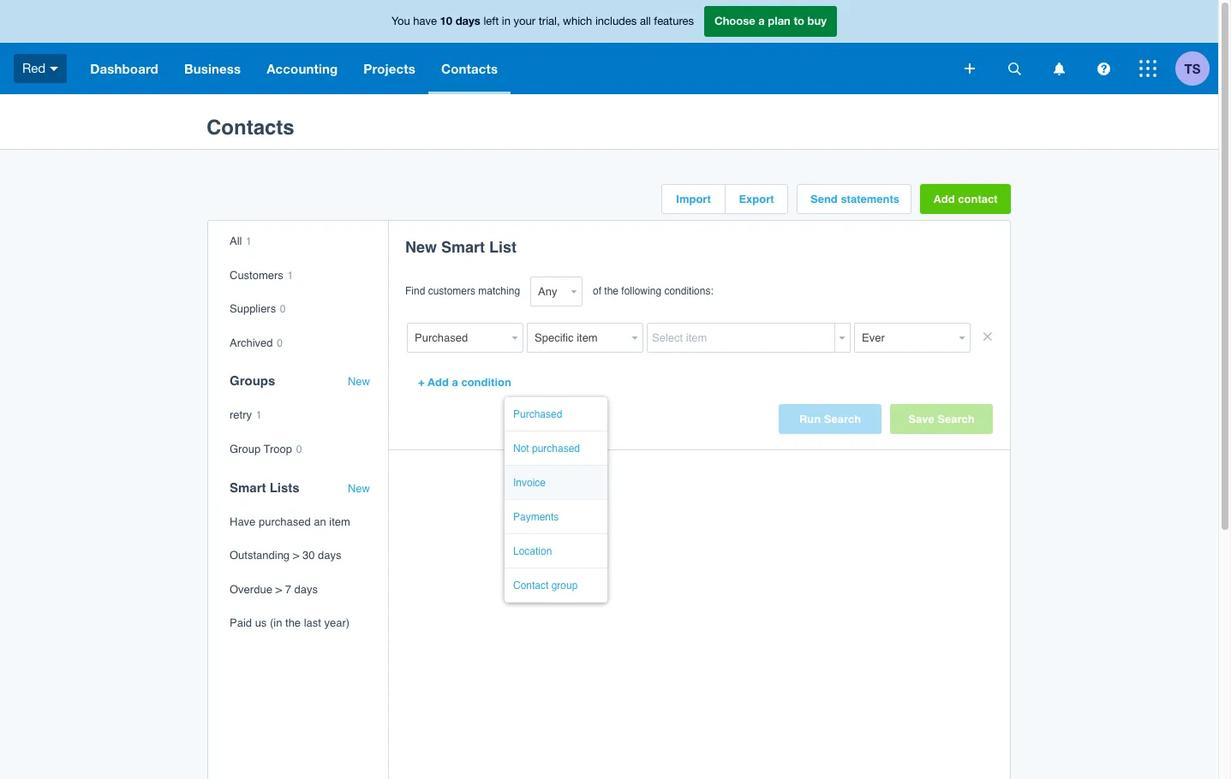Task type: locate. For each thing, give the bounding box(es) containing it.
0 horizontal spatial search
[[824, 413, 861, 426]]

new smart list
[[405, 238, 517, 256]]

all
[[640, 15, 651, 28]]

add contact
[[934, 193, 998, 206]]

lists
[[270, 480, 300, 495]]

plan
[[768, 14, 791, 28]]

days for 30
[[318, 549, 341, 562]]

1 horizontal spatial contacts
[[441, 61, 498, 76]]

+ add a condition
[[418, 376, 512, 389]]

groups
[[230, 374, 275, 388]]

1 for all
[[287, 270, 293, 282]]

a
[[759, 14, 765, 28], [452, 376, 458, 389]]

search for run search
[[824, 413, 861, 426]]

svg image
[[1008, 62, 1021, 75], [1054, 62, 1065, 75], [1097, 62, 1110, 75], [965, 63, 975, 74], [50, 67, 58, 71]]

your
[[514, 15, 536, 28]]

group
[[230, 443, 261, 456]]

1 vertical spatial >
[[275, 583, 282, 596]]

business
[[184, 61, 241, 76]]

send statements
[[811, 193, 900, 206]]

condition
[[461, 376, 512, 389]]

1 vertical spatial new
[[348, 376, 370, 388]]

days right 30
[[318, 549, 341, 562]]

ts button
[[1176, 43, 1219, 94]]

all 1
[[230, 235, 252, 248]]

1 horizontal spatial add
[[934, 193, 955, 206]]

outstanding > 30 days
[[230, 549, 341, 562]]

new up item
[[348, 482, 370, 495]]

dashboard
[[90, 61, 158, 76]]

0 horizontal spatial smart
[[230, 480, 266, 495]]

1 search from the left
[[824, 413, 861, 426]]

save search
[[909, 413, 975, 426]]

0 inside archived 0
[[277, 337, 283, 349]]

new link up item
[[348, 482, 370, 495]]

of the following conditions:
[[593, 285, 714, 297]]

0 vertical spatial the
[[604, 285, 619, 297]]

2 new link from the top
[[348, 482, 370, 495]]

retry 1
[[230, 409, 262, 422]]

new for groups
[[348, 376, 370, 388]]

1 vertical spatial days
[[318, 549, 341, 562]]

new link
[[348, 376, 370, 389], [348, 482, 370, 495]]

add left contact
[[934, 193, 955, 206]]

days right 10
[[456, 14, 481, 28]]

0 horizontal spatial >
[[275, 583, 282, 596]]

0 vertical spatial >
[[293, 549, 299, 562]]

location link
[[513, 546, 582, 558]]

0 horizontal spatial the
[[285, 617, 301, 630]]

retry
[[230, 409, 252, 422]]

0 right suppliers
[[280, 304, 286, 316]]

1 vertical spatial 0
[[277, 337, 283, 349]]

find customers matching
[[405, 285, 520, 297]]

1 right retry
[[256, 410, 262, 422]]

1 inside all 1
[[246, 236, 252, 248]]

1 right all
[[246, 236, 252, 248]]

0
[[280, 304, 286, 316], [277, 337, 283, 349], [296, 444, 302, 456]]

to
[[794, 14, 805, 28]]

in
[[502, 15, 511, 28]]

0 horizontal spatial add
[[428, 376, 449, 389]]

1 inside customers 1
[[287, 270, 293, 282]]

new link left +
[[348, 376, 370, 389]]

search right save
[[938, 413, 975, 426]]

purchased right not
[[532, 443, 580, 455]]

0 horizontal spatial 1
[[246, 236, 252, 248]]

0 inside suppliers 0
[[280, 304, 286, 316]]

new up 'find'
[[405, 238, 437, 256]]

1 vertical spatial 1
[[287, 270, 293, 282]]

1 horizontal spatial search
[[938, 413, 975, 426]]

1 horizontal spatial smart
[[441, 238, 485, 256]]

export button
[[726, 185, 787, 213]]

which
[[563, 15, 592, 28]]

the right (in
[[285, 617, 301, 630]]

choose
[[715, 14, 756, 28]]

customers 1
[[230, 269, 293, 282]]

> left 30
[[293, 549, 299, 562]]

0 vertical spatial 1
[[246, 236, 252, 248]]

1 horizontal spatial a
[[759, 14, 765, 28]]

1 vertical spatial smart
[[230, 480, 266, 495]]

2 vertical spatial 0
[[296, 444, 302, 456]]

0 right troop in the left bottom of the page
[[296, 444, 302, 456]]

30
[[302, 549, 315, 562]]

contacts down "left"
[[441, 61, 498, 76]]

all
[[230, 235, 242, 248]]

run search button
[[779, 404, 882, 434]]

have
[[230, 515, 256, 528]]

1 inside retry 1
[[256, 410, 262, 422]]

> for outstanding
[[293, 549, 299, 562]]

purchased up the outstanding > 30 days
[[259, 515, 311, 528]]

0 vertical spatial days
[[456, 14, 481, 28]]

following
[[622, 285, 662, 297]]

suppliers
[[230, 303, 276, 316]]

purchased inside not purchased link
[[532, 443, 580, 455]]

payments link
[[513, 512, 582, 524]]

2 vertical spatial new
[[348, 482, 370, 495]]

archived
[[230, 337, 273, 349]]

purchased link
[[513, 409, 582, 421]]

smart lists
[[230, 480, 300, 495]]

>
[[293, 549, 299, 562], [275, 583, 282, 596]]

2 vertical spatial days
[[294, 583, 318, 596]]

purchased for not
[[532, 443, 580, 455]]

smart left list at left top
[[441, 238, 485, 256]]

have
[[413, 15, 437, 28]]

a inside button
[[452, 376, 458, 389]]

new for smart lists
[[348, 482, 370, 495]]

svg image inside 'red' popup button
[[50, 67, 58, 71]]

search right run
[[824, 413, 861, 426]]

1 horizontal spatial the
[[604, 285, 619, 297]]

import button
[[662, 185, 725, 213]]

you
[[392, 15, 410, 28]]

1 horizontal spatial purchased
[[532, 443, 580, 455]]

1 vertical spatial purchased
[[259, 515, 311, 528]]

new
[[405, 238, 437, 256], [348, 376, 370, 388], [348, 482, 370, 495]]

0 vertical spatial new link
[[348, 376, 370, 389]]

item
[[329, 515, 350, 528]]

last
[[304, 617, 321, 630]]

2 vertical spatial 1
[[256, 410, 262, 422]]

0 vertical spatial purchased
[[532, 443, 580, 455]]

0 vertical spatial 0
[[280, 304, 286, 316]]

0 right archived
[[277, 337, 283, 349]]

payments
[[513, 512, 559, 524]]

1 vertical spatial a
[[452, 376, 458, 389]]

you have 10 days left in your trial, which includes all features
[[392, 14, 694, 28]]

1 horizontal spatial 1
[[256, 410, 262, 422]]

projects button
[[351, 43, 428, 94]]

1 for groups
[[256, 410, 262, 422]]

(in
[[270, 617, 282, 630]]

location
[[513, 546, 552, 558]]

the
[[604, 285, 619, 297], [285, 617, 301, 630]]

banner
[[0, 0, 1219, 94]]

2 search from the left
[[938, 413, 975, 426]]

1 horizontal spatial >
[[293, 549, 299, 562]]

invoice link
[[513, 477, 582, 490]]

1 right customers
[[287, 270, 293, 282]]

an
[[314, 515, 326, 528]]

> left 7
[[275, 583, 282, 596]]

contacts
[[441, 61, 498, 76], [207, 116, 295, 140]]

a left condition on the left top
[[452, 376, 458, 389]]

0 horizontal spatial a
[[452, 376, 458, 389]]

days
[[456, 14, 481, 28], [318, 549, 341, 562], [294, 583, 318, 596]]

1 vertical spatial contacts
[[207, 116, 295, 140]]

search
[[824, 413, 861, 426], [938, 413, 975, 426]]

add right +
[[428, 376, 449, 389]]

smart up have
[[230, 480, 266, 495]]

outstanding
[[230, 549, 290, 562]]

suppliers 0
[[230, 303, 286, 316]]

0 vertical spatial new
[[405, 238, 437, 256]]

0 for archived
[[277, 337, 283, 349]]

smart
[[441, 238, 485, 256], [230, 480, 266, 495]]

1 vertical spatial new link
[[348, 482, 370, 495]]

a left plan
[[759, 14, 765, 28]]

new left +
[[348, 376, 370, 388]]

0 horizontal spatial purchased
[[259, 515, 311, 528]]

add
[[934, 193, 955, 206], [428, 376, 449, 389]]

days right 7
[[294, 583, 318, 596]]

contact group link
[[513, 580, 582, 592]]

2 horizontal spatial 1
[[287, 270, 293, 282]]

run
[[799, 413, 821, 426]]

0 vertical spatial a
[[759, 14, 765, 28]]

contacts inside popup button
[[441, 61, 498, 76]]

0 vertical spatial add
[[934, 193, 955, 206]]

1 new link from the top
[[348, 376, 370, 389]]

customers
[[230, 269, 284, 282]]

0 vertical spatial contacts
[[441, 61, 498, 76]]

None text field
[[407, 323, 508, 353], [527, 323, 628, 353], [854, 323, 955, 353], [407, 323, 508, 353], [527, 323, 628, 353], [854, 323, 955, 353]]

1 vertical spatial add
[[428, 376, 449, 389]]

the right of
[[604, 285, 619, 297]]

0 inside group troop 0
[[296, 444, 302, 456]]

purchased
[[532, 443, 580, 455], [259, 515, 311, 528]]

contacts down business "dropdown button" on the top of page
[[207, 116, 295, 140]]

0 vertical spatial smart
[[441, 238, 485, 256]]



Task type: vqa. For each thing, say whether or not it's contained in the screenshot.


Task type: describe. For each thing, give the bounding box(es) containing it.
Select item text field
[[647, 323, 835, 353]]

features
[[654, 15, 694, 28]]

customers
[[428, 285, 476, 297]]

of
[[593, 285, 602, 297]]

+
[[418, 376, 425, 389]]

contacts button
[[428, 43, 511, 94]]

contact group
[[513, 580, 578, 592]]

contact
[[958, 193, 998, 206]]

accounting
[[267, 61, 338, 76]]

overdue > 7 days
[[230, 583, 318, 596]]

paid us (in the last year)
[[230, 617, 350, 630]]

matching
[[478, 285, 520, 297]]

send
[[811, 193, 838, 206]]

svg image
[[1140, 60, 1157, 77]]

conditions:
[[664, 285, 714, 297]]

group
[[552, 580, 578, 592]]

days for 10
[[456, 14, 481, 28]]

find
[[405, 285, 425, 297]]

search for save search
[[938, 413, 975, 426]]

All text field
[[530, 277, 567, 307]]

7
[[285, 583, 291, 596]]

new link for groups
[[348, 376, 370, 389]]

archived 0
[[230, 337, 283, 349]]

import
[[676, 193, 711, 206]]

add contact button
[[920, 184, 1011, 214]]

banner containing ts
[[0, 0, 1219, 94]]

new link for smart lists
[[348, 482, 370, 495]]

trial,
[[539, 15, 560, 28]]

projects
[[364, 61, 416, 76]]

0 horizontal spatial contacts
[[207, 116, 295, 140]]

not purchased link
[[513, 443, 582, 455]]

purchased for have
[[259, 515, 311, 528]]

dashboard link
[[77, 43, 171, 94]]

contact
[[513, 580, 549, 592]]

red button
[[0, 43, 77, 94]]

red
[[22, 61, 46, 75]]

run search
[[799, 413, 861, 426]]

1 vertical spatial the
[[285, 617, 301, 630]]

days for 7
[[294, 583, 318, 596]]

year)
[[324, 617, 350, 630]]

not purchased
[[513, 443, 580, 455]]

accounting button
[[254, 43, 351, 94]]

have purchased an item
[[230, 515, 350, 528]]

save
[[909, 413, 935, 426]]

left
[[484, 15, 499, 28]]

statements
[[841, 193, 900, 206]]

business button
[[171, 43, 254, 94]]

includes
[[595, 15, 637, 28]]

paid
[[230, 617, 252, 630]]

0 for suppliers
[[280, 304, 286, 316]]

save search button
[[890, 404, 993, 434]]

choose a plan to buy
[[715, 14, 827, 28]]

export
[[739, 193, 774, 206]]

group troop 0
[[230, 443, 302, 456]]

> for overdue
[[275, 583, 282, 596]]

10
[[440, 14, 453, 28]]

us
[[255, 617, 267, 630]]

troop
[[264, 443, 292, 456]]

+ add a condition button
[[405, 368, 524, 398]]

purchased
[[513, 409, 562, 421]]

overdue
[[230, 583, 272, 596]]

buy
[[808, 14, 827, 28]]

list
[[489, 238, 517, 256]]

not
[[513, 443, 529, 455]]



